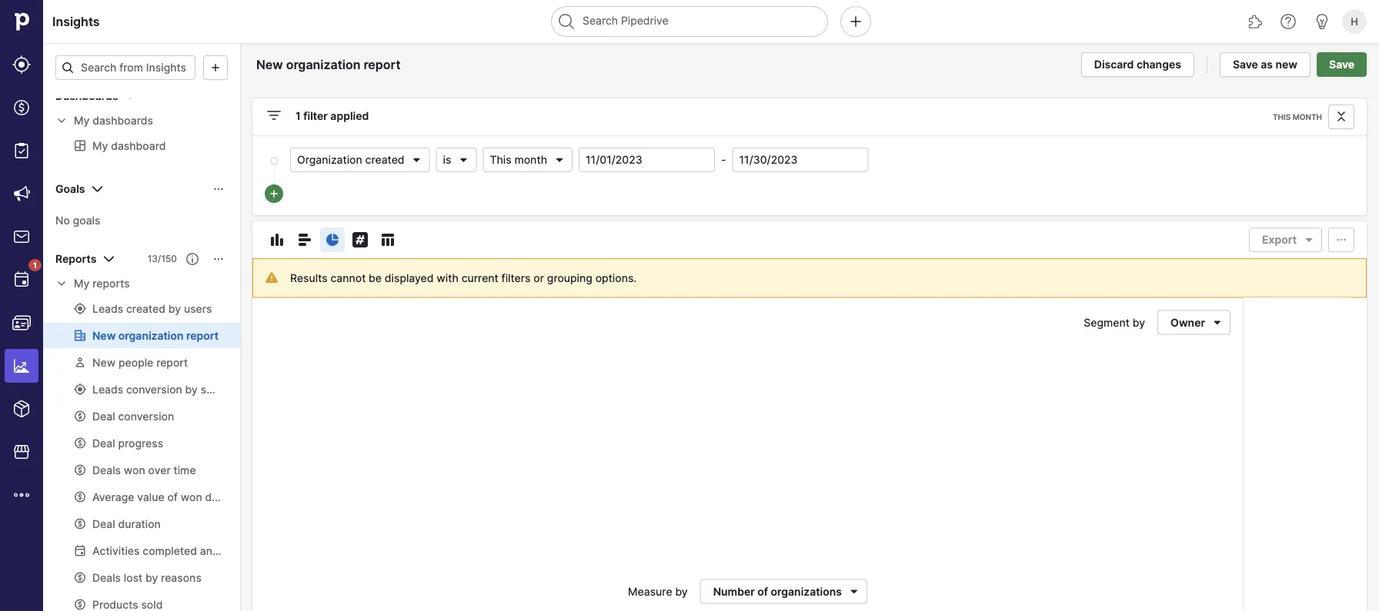 Task type: locate. For each thing, give the bounding box(es) containing it.
dashboards down dashboards button
[[92, 114, 153, 127]]

menu item
[[0, 345, 43, 388]]

by
[[1133, 316, 1145, 329], [675, 586, 688, 599]]

1 horizontal spatial month
[[1293, 112, 1322, 122]]

grouping
[[547, 272, 593, 285]]

color primary image up no goals
[[88, 180, 107, 198]]

0 vertical spatial my
[[74, 114, 90, 127]]

1 inside menu
[[33, 261, 37, 270]]

color primary image up cannot
[[323, 231, 342, 249]]

segment
[[1084, 316, 1130, 329]]

color primary image right export button
[[1332, 234, 1351, 246]]

color primary image inside number of organizations button
[[845, 586, 863, 598]]

month
[[1293, 112, 1322, 122], [514, 154, 547, 167]]

no
[[55, 214, 70, 227]]

0 horizontal spatial month
[[514, 154, 547, 167]]

discard changes button
[[1081, 52, 1194, 77]]

organization created button
[[290, 148, 430, 172]]

0 horizontal spatial mm/dd/yyyy text field
[[579, 148, 715, 172]]

month inside popup button
[[514, 154, 547, 167]]

1 horizontal spatial this
[[1273, 112, 1291, 122]]

1 vertical spatial this month
[[490, 154, 547, 167]]

1 vertical spatial my
[[74, 277, 90, 290]]

be
[[369, 272, 382, 285]]

created
[[365, 154, 405, 167]]

color primary image
[[62, 62, 74, 74], [206, 62, 225, 74], [121, 87, 140, 105], [265, 106, 283, 125], [411, 154, 423, 166], [457, 154, 470, 166], [553, 154, 566, 166], [351, 231, 369, 249], [1300, 234, 1318, 246], [212, 253, 225, 265], [1208, 317, 1227, 329]]

color primary image up color warning image
[[268, 231, 286, 249]]

0 vertical spatial 1
[[296, 110, 301, 123]]

2 my from the top
[[74, 277, 90, 290]]

month down new
[[1293, 112, 1322, 122]]

color primary image right organizations
[[845, 586, 863, 598]]

1 horizontal spatial by
[[1133, 316, 1145, 329]]

my right 1 link
[[74, 277, 90, 290]]

this down new
[[1273, 112, 1291, 122]]

my reports
[[74, 277, 130, 290]]

reports up my reports
[[55, 252, 97, 266]]

save left as
[[1233, 58, 1258, 71]]

goals up no
[[55, 182, 85, 195]]

0 vertical spatial this
[[1273, 112, 1291, 122]]

sales inbox image
[[12, 228, 31, 246]]

1 horizontal spatial mm/dd/yyyy text field
[[732, 148, 869, 172]]

color primary image
[[1332, 111, 1351, 123], [88, 180, 107, 198], [212, 183, 225, 195], [268, 231, 286, 249], [296, 231, 314, 249], [323, 231, 342, 249], [379, 231, 397, 249], [1332, 234, 1351, 246], [100, 250, 118, 268], [186, 253, 199, 265], [845, 586, 863, 598]]

dashboards
[[55, 89, 118, 102], [92, 114, 153, 127]]

2 color secondary image from the top
[[55, 277, 68, 290]]

1 vertical spatial reports
[[92, 277, 130, 290]]

by right segment
[[1133, 316, 1145, 329]]

dashboards button
[[43, 84, 240, 108]]

with
[[437, 272, 459, 285]]

goals right no
[[73, 214, 100, 227]]

home image
[[10, 10, 33, 33]]

projects image
[[12, 142, 31, 160]]

h
[[1351, 15, 1358, 27]]

this month
[[1273, 112, 1322, 122], [490, 154, 547, 167]]

Organization created field
[[290, 148, 430, 172]]

deals image
[[12, 99, 31, 117]]

color secondary image right 1 link
[[55, 277, 68, 290]]

0 vertical spatial goals
[[55, 182, 85, 195]]

save inside the save as new button
[[1233, 58, 1258, 71]]

2 mm/dd/yyyy text field from the left
[[732, 148, 869, 172]]

mm/dd/yyyy text field right - at the top
[[732, 148, 869, 172]]

Search Pipedrive field
[[551, 6, 828, 37]]

my for my dashboards
[[74, 114, 90, 127]]

this inside this month popup button
[[490, 154, 512, 167]]

color primary inverted image
[[268, 188, 280, 200]]

1 vertical spatial this
[[490, 154, 512, 167]]

mm/dd/yyyy text field left - at the top
[[579, 148, 715, 172]]

goals
[[55, 182, 85, 195], [73, 214, 100, 227]]

color warning image
[[266, 272, 278, 284]]

color secondary image right deals icon
[[55, 114, 68, 127]]

save
[[1233, 58, 1258, 71], [1329, 58, 1355, 71]]

1 for 1
[[33, 261, 37, 270]]

1 vertical spatial month
[[514, 154, 547, 167]]

leads image
[[12, 55, 31, 74]]

color primary image right 13/150
[[186, 253, 199, 265]]

filters
[[501, 272, 531, 285]]

goals button
[[43, 177, 240, 201]]

save down h button
[[1329, 58, 1355, 71]]

my
[[74, 114, 90, 127], [74, 277, 90, 290]]

dashboards up my dashboards
[[55, 89, 118, 102]]

1 horizontal spatial save
[[1329, 58, 1355, 71]]

discard changes
[[1094, 58, 1181, 71]]

organizations
[[771, 586, 842, 599]]

goals inside button
[[55, 182, 85, 195]]

1
[[296, 110, 301, 123], [33, 261, 37, 270]]

this right is field
[[490, 154, 512, 167]]

0 vertical spatial by
[[1133, 316, 1145, 329]]

MM/DD/YYYY text field
[[579, 148, 715, 172], [732, 148, 869, 172]]

number of organizations button
[[700, 580, 867, 605]]

0 horizontal spatial this
[[490, 154, 512, 167]]

my right deals icon
[[74, 114, 90, 127]]

is button
[[436, 148, 477, 172]]

color secondary image for my reports
[[55, 277, 68, 290]]

my for my reports
[[74, 277, 90, 290]]

no goals
[[55, 214, 100, 227]]

0 vertical spatial this month
[[1273, 112, 1322, 122]]

cannot
[[330, 272, 366, 285]]

1 my from the top
[[74, 114, 90, 127]]

save inside save button
[[1329, 58, 1355, 71]]

export button
[[1249, 228, 1322, 252]]

sales assistant image
[[1313, 12, 1331, 31]]

number of organizations
[[713, 586, 842, 599]]

by right measure
[[675, 586, 688, 599]]

1 color secondary image from the top
[[55, 114, 68, 127]]

results cannot be displayed with current filters or grouping options.
[[290, 272, 637, 285]]

0 horizontal spatial save
[[1233, 58, 1258, 71]]

reports
[[55, 252, 97, 266], [92, 277, 130, 290]]

insights image
[[12, 357, 31, 376]]

owner button
[[1158, 311, 1231, 335]]

0 vertical spatial month
[[1293, 112, 1322, 122]]

current
[[462, 272, 499, 285]]

1 for 1 filter applied
[[296, 110, 301, 123]]

color primary image up be
[[379, 231, 397, 249]]

2 save from the left
[[1329, 58, 1355, 71]]

0 horizontal spatial 1
[[33, 261, 37, 270]]

contacts image
[[12, 314, 31, 332]]

filter
[[303, 110, 328, 123]]

1 link
[[5, 259, 42, 297]]

Search from Insights text field
[[55, 55, 195, 80]]

displayed
[[385, 272, 434, 285]]

color primary image left color primary inverted "image"
[[212, 183, 225, 195]]

1 filter applied
[[296, 110, 369, 123]]

this month button
[[483, 148, 573, 172]]

is
[[443, 154, 451, 167]]

color undefined image
[[12, 271, 31, 289]]

quick help image
[[1279, 12, 1298, 31]]

this month down new
[[1273, 112, 1322, 122]]

this
[[1273, 112, 1291, 122], [490, 154, 512, 167]]

1 vertical spatial 1
[[33, 261, 37, 270]]

changes
[[1137, 58, 1181, 71]]

month right is "popup button"
[[514, 154, 547, 167]]

1 save from the left
[[1233, 58, 1258, 71]]

1 vertical spatial color secondary image
[[55, 277, 68, 290]]

0 vertical spatial color secondary image
[[55, 114, 68, 127]]

0 vertical spatial reports
[[55, 252, 97, 266]]

0 vertical spatial dashboards
[[55, 89, 118, 102]]

by for segment by
[[1133, 316, 1145, 329]]

0 horizontal spatial by
[[675, 586, 688, 599]]

color secondary image
[[55, 114, 68, 127], [55, 277, 68, 290]]

save for save as new
[[1233, 58, 1258, 71]]

0 horizontal spatial this month
[[490, 154, 547, 167]]

this month right is field
[[490, 154, 547, 167]]

color primary image up my reports
[[100, 250, 118, 268]]

reports down no goals
[[92, 277, 130, 290]]

as
[[1261, 58, 1273, 71]]

1 vertical spatial by
[[675, 586, 688, 599]]

export
[[1262, 234, 1297, 247]]

1 horizontal spatial 1
[[296, 110, 301, 123]]



Task type: vqa. For each thing, say whether or not it's contained in the screenshot.
off
no



Task type: describe. For each thing, give the bounding box(es) containing it.
products image
[[12, 400, 31, 419]]

more image
[[12, 486, 31, 505]]

organization created
[[297, 154, 405, 167]]

1 menu
[[0, 0, 43, 612]]

color primary image inside is "popup button"
[[457, 154, 470, 166]]

by for measure by
[[675, 586, 688, 599]]

campaigns image
[[12, 185, 31, 203]]

color primary image inside owner button
[[1208, 317, 1227, 329]]

1 mm/dd/yyyy text field from the left
[[579, 148, 715, 172]]

results
[[290, 272, 328, 285]]

measure by
[[628, 586, 688, 599]]

save for save
[[1329, 58, 1355, 71]]

is field
[[436, 148, 477, 172]]

or
[[534, 272, 544, 285]]

color primary image down save button
[[1332, 111, 1351, 123]]

New organization report field
[[252, 55, 426, 75]]

13/150
[[148, 253, 177, 264]]

options.
[[595, 272, 637, 285]]

insights
[[52, 14, 100, 29]]

save as new
[[1233, 58, 1298, 71]]

1 horizontal spatial this month
[[1273, 112, 1322, 122]]

applied
[[330, 110, 369, 123]]

owner
[[1171, 316, 1205, 329]]

color primary image inside this month popup button
[[553, 154, 566, 166]]

1 vertical spatial dashboards
[[92, 114, 153, 127]]

segment by
[[1084, 316, 1145, 329]]

this month inside this month popup button
[[490, 154, 547, 167]]

h button
[[1339, 6, 1370, 37]]

1 vertical spatial goals
[[73, 214, 100, 227]]

quick add image
[[847, 12, 865, 31]]

color primary image inside dashboards button
[[121, 87, 140, 105]]

of
[[758, 586, 768, 599]]

discard
[[1094, 58, 1134, 71]]

color primary image inside export button
[[1300, 234, 1318, 246]]

organization
[[297, 154, 362, 167]]

new
[[1276, 58, 1298, 71]]

save button
[[1317, 52, 1367, 77]]

color secondary image for my dashboards
[[55, 114, 68, 127]]

color primary image inside organization created popup button
[[411, 154, 423, 166]]

number
[[713, 586, 755, 599]]

marketplace image
[[12, 443, 31, 462]]

measure
[[628, 586, 672, 599]]

save as new button
[[1220, 52, 1311, 77]]

color primary image up results
[[296, 231, 314, 249]]

my dashboards
[[74, 114, 153, 127]]

dashboards inside button
[[55, 89, 118, 102]]

This month field
[[483, 148, 573, 172]]

-
[[721, 154, 726, 167]]



